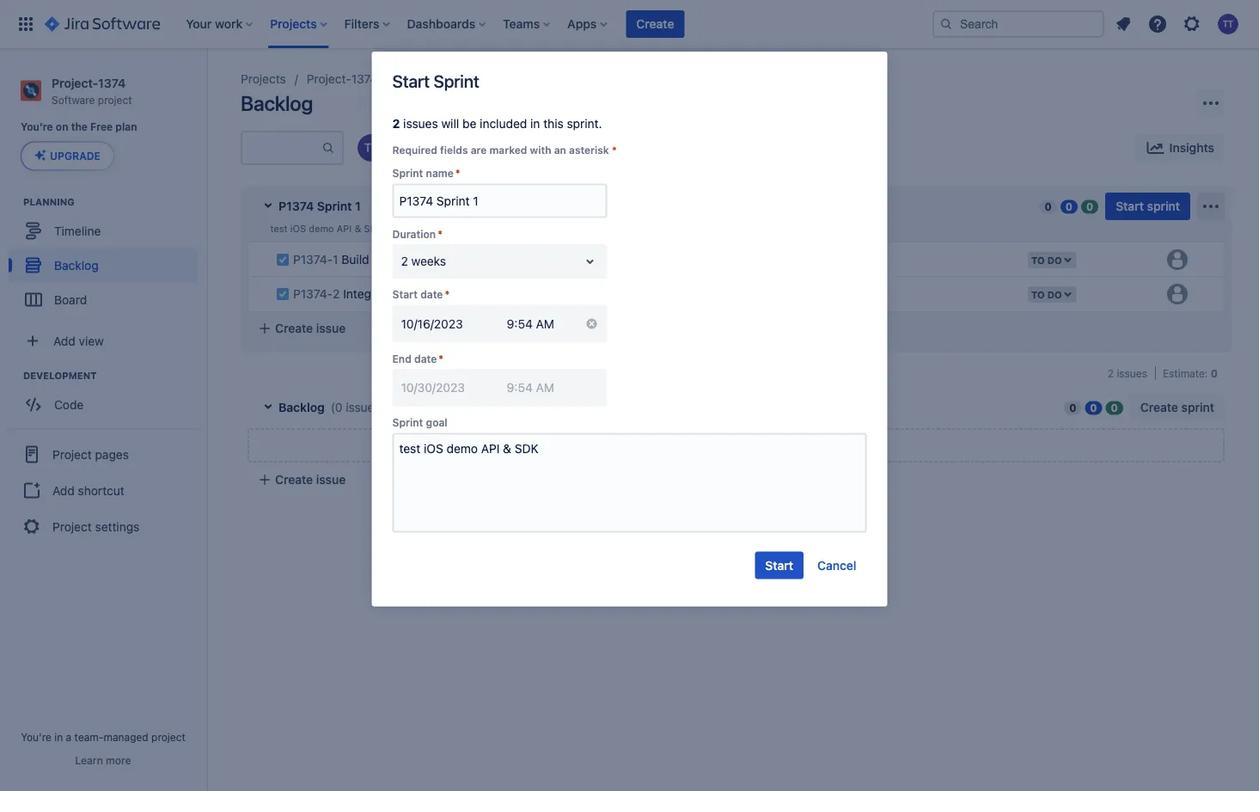 Task type: describe. For each thing, give the bounding box(es) containing it.
0 for p1374 sprint 1 to do: 0 of 0 (story points) element
[[1045, 201, 1053, 213]]

required
[[393, 144, 438, 156]]

duration *
[[393, 228, 443, 240]]

insights image
[[1146, 138, 1167, 158]]

app
[[460, 252, 481, 267]]

sprint up test ios demo api & sdk
[[317, 199, 352, 213]]

start for start date *
[[393, 289, 418, 301]]

create button
[[626, 10, 685, 38]]

0 for backlog's 'done: 0 of 0 (story points)' element
[[1112, 402, 1119, 414]]

unassigned image
[[1168, 284, 1189, 304]]

fields
[[440, 144, 468, 156]]

insights button
[[1136, 134, 1226, 162]]

board
[[54, 292, 87, 307]]

10/16/2023
[[401, 316, 463, 331]]

backlog
[[709, 440, 744, 451]]

0 for to do: 0 of 0 (story points) element for backlog
[[1070, 402, 1077, 414]]

sprint for create sprint
[[1182, 400, 1215, 415]]

start button
[[755, 552, 804, 579]]

Sprint goal text field
[[393, 433, 867, 533]]

0 horizontal spatial 1
[[333, 252, 338, 267]]

empty.
[[757, 440, 788, 451]]

create sprint
[[1141, 400, 1215, 415]]

projects link
[[241, 69, 286, 89]]

sprint down required
[[393, 167, 423, 179]]

sdk for test ios demo api & sdk
[[364, 223, 384, 234]]

add dates
[[386, 200, 436, 212]]

start sprint button
[[1106, 193, 1191, 220]]

none field inside the start sprint dialog
[[394, 185, 606, 216]]

team-
[[74, 731, 104, 743]]

timeline link
[[9, 214, 198, 248]]

project for project pages
[[52, 447, 92, 461]]

sprint for start sprint
[[1148, 199, 1181, 213]]

in progress: 0 of 0 (story points) element for p1374 sprint 1
[[1061, 199, 1079, 214]]

cancel button
[[808, 552, 867, 579]]

add for add shortcut
[[52, 483, 75, 497]]

unassigned image
[[1168, 249, 1189, 270]]

1 vertical spatial )
[[381, 400, 385, 415]]

1 horizontal spatial (
[[447, 199, 451, 213]]

0 for p1374 sprint 1 'done: 0 of 0 (story points)' element
[[1087, 201, 1094, 213]]

add dates button
[[367, 198, 441, 215]]

2 for 2 issues will be included in this sprint.
[[393, 117, 400, 131]]

start date *
[[393, 289, 450, 301]]

add shortcut
[[52, 483, 124, 497]]

upgrade button
[[22, 142, 113, 170]]

2 for 2 weeks
[[401, 254, 408, 268]]

start sprint
[[1117, 199, 1181, 213]]

1 horizontal spatial ios
[[437, 252, 457, 267]]

in progress: 0 of 0 (story points) element for backlog
[[1086, 400, 1103, 415]]

1 create issue from the top
[[275, 321, 346, 335]]

pages
[[95, 447, 129, 461]]

2 for 2 issues
[[1108, 367, 1115, 379]]

demo
[[309, 223, 334, 234]]

Search backlog text field
[[243, 132, 322, 163]]

name
[[426, 167, 454, 179]]

start sprint
[[393, 71, 480, 91]]

done: 0 of 0 (story points) element for p1374 sprint 1
[[1082, 199, 1099, 214]]

create sprint button
[[1131, 394, 1226, 421]]

end
[[393, 353, 412, 365]]

project settings link
[[7, 508, 200, 546]]

marked
[[490, 144, 527, 156]]

this
[[544, 117, 564, 131]]

sprint up will
[[434, 71, 480, 91]]

p1374
[[279, 199, 314, 213]]

2 create issue button from the top
[[248, 464, 1226, 495]]

9:54 am
[[507, 316, 555, 331]]

terry turtle image
[[358, 134, 385, 162]]

1 vertical spatial (
[[331, 400, 335, 415]]

0 vertical spatial 1
[[355, 199, 361, 213]]

weeks
[[412, 254, 446, 268]]

are
[[471, 144, 487, 156]]

code
[[54, 397, 84, 411]]

2 weeks
[[401, 254, 446, 268]]

you're in a team-managed project
[[21, 731, 186, 743]]

your
[[686, 440, 706, 451]]

the
[[71, 121, 88, 133]]

projects
[[241, 72, 286, 86]]

more
[[106, 754, 131, 766]]

backlog link
[[9, 248, 198, 282]]

upgrade
[[50, 150, 101, 162]]

project- for project-1374
[[307, 72, 352, 86]]

free
[[90, 121, 113, 133]]

learn more
[[75, 754, 131, 766]]

learn more button
[[75, 753, 131, 767]]

managed
[[104, 731, 149, 743]]

an
[[555, 144, 567, 156]]

to do: 0 of 0 (story points) element for p1374 sprint 1
[[1040, 199, 1058, 214]]

project-1374 software project
[[52, 76, 132, 106]]

2 issues
[[1108, 367, 1148, 379]]

asterisk
[[569, 144, 610, 156]]

sdk for p1374-2 integrate api & sdk
[[430, 287, 454, 301]]

project inside project-1374 software project
[[98, 94, 132, 106]]

goal
[[426, 417, 448, 429]]

estimate:
[[1164, 367, 1209, 379]]

2 create issue from the top
[[275, 473, 346, 487]]

shortcut
[[78, 483, 124, 497]]

sprint left goal
[[393, 417, 423, 429]]

dates
[[409, 200, 436, 212]]

learn
[[75, 754, 103, 766]]

with
[[530, 144, 552, 156]]

sprint name *
[[393, 167, 461, 179]]

sprint goal
[[393, 417, 448, 429]]

project pages
[[52, 447, 129, 461]]

* for end date *
[[439, 353, 444, 365]]

timeline
[[54, 224, 101, 238]]

none text field inside the start sprint dialog
[[401, 253, 404, 270]]

issue for 2nd create issue button from the top of the page
[[316, 473, 346, 487]]

skeleton
[[373, 252, 419, 267]]

(swift
[[484, 252, 517, 267]]

board link
[[9, 282, 198, 317]]

* right duration
[[438, 228, 443, 240]]

build
[[342, 252, 369, 267]]

project-1374
[[307, 72, 378, 86]]

included
[[480, 117, 527, 131]]

2 vertical spatial backlog
[[279, 400, 325, 415]]

am
[[536, 316, 555, 331]]

to for build skeleton of ios app (swift or flutter)
[[1032, 254, 1046, 266]]

development group
[[9, 368, 206, 427]]

planning
[[23, 196, 75, 207]]

open image
[[580, 251, 601, 272]]

start for start sprint
[[1117, 199, 1145, 213]]

do for p1374-1 build skeleton of ios app (swift or flutter)
[[1048, 254, 1063, 266]]

insights
[[1170, 141, 1215, 155]]

your backlog is empty.
[[686, 440, 788, 451]]

duration
[[393, 228, 436, 240]]

& for integrate
[[419, 287, 427, 301]]



Task type: vqa. For each thing, say whether or not it's contained in the screenshot.
:
no



Task type: locate. For each thing, give the bounding box(es) containing it.
add inside add dates button
[[386, 200, 406, 212]]

done: 0 of 0 (story points) element for backlog
[[1107, 400, 1124, 415]]

sdk up 10/16/2023
[[430, 287, 454, 301]]

issues inside the start sprint dialog
[[403, 117, 438, 131]]

p1374-1 build skeleton of ios app (swift or flutter)
[[293, 252, 575, 267]]

0 vertical spatial to do: 0 of 0 (story points) element
[[1040, 199, 1058, 214]]

done: 0 of 0 (story points) element left the start sprint button
[[1082, 199, 1099, 214]]

1 up test ios demo api & sdk
[[355, 199, 361, 213]]

0 vertical spatial you're
[[21, 121, 53, 133]]

0 horizontal spatial to do: 0 of 0 (story points) element
[[1040, 199, 1058, 214]]

create banner
[[0, 0, 1260, 48]]

start up add people icon
[[393, 71, 430, 91]]

0 vertical spatial done: 0 of 0 (story points) element
[[1082, 199, 1099, 214]]

p1374- down the demo
[[293, 252, 333, 267]]

2 left integrate
[[333, 287, 340, 301]]

1 vertical spatial in
[[54, 731, 63, 743]]

1 horizontal spatial project
[[151, 731, 186, 743]]

project settings
[[52, 519, 140, 534]]

project down 'add shortcut' on the bottom of page
[[52, 519, 92, 534]]

to do: 0 of 0 (story points) element
[[1040, 199, 1058, 214], [1065, 400, 1082, 415]]

project pages link
[[7, 435, 200, 473]]

group
[[7, 429, 200, 551]]

0 horizontal spatial project-
[[52, 76, 98, 90]]

0 horizontal spatial in
[[54, 731, 63, 743]]

issue for first create issue button
[[316, 321, 346, 335]]

in
[[531, 117, 540, 131], [54, 731, 63, 743]]

2 issues will be included in this sprint.
[[393, 117, 603, 131]]

api for integrate
[[397, 287, 415, 301]]

1 vertical spatial backlog
[[54, 258, 99, 272]]

api down "skeleton"
[[397, 287, 415, 301]]

integrate
[[343, 287, 393, 301]]

2 issue from the top
[[316, 473, 346, 487]]

0 vertical spatial add
[[386, 200, 406, 212]]

planning group
[[9, 195, 206, 322]]

end date *
[[393, 353, 444, 365]]

2 right dates
[[451, 199, 458, 213]]

1 vertical spatial p1374-
[[293, 287, 333, 301]]

p1374 sprint 1
[[279, 199, 361, 213]]

p1374- for 1
[[293, 252, 333, 267]]

p1374- down p1374-1 link
[[293, 287, 333, 301]]

you're on the free plan
[[21, 121, 137, 133]]

date right the end
[[415, 353, 437, 365]]

development
[[23, 370, 97, 381]]

0 vertical spatial ios
[[290, 223, 306, 234]]

1 vertical spatial issue
[[316, 473, 346, 487]]

2 to from the top
[[1032, 289, 1046, 300]]

issue down p1374-2 link
[[316, 321, 346, 335]]

1374 inside project-1374 software project
[[98, 76, 126, 90]]

project- right projects
[[307, 72, 352, 86]]

you're
[[21, 121, 53, 133], [21, 731, 52, 743]]

p1374- for 2
[[293, 287, 333, 301]]

1 project from the top
[[52, 447, 92, 461]]

0 horizontal spatial in progress: 0 of 0 (story points) element
[[1061, 199, 1079, 214]]

add for add dates
[[386, 200, 406, 212]]

you're for you're on the free plan
[[21, 121, 53, 133]]

0 vertical spatial project
[[98, 94, 132, 106]]

0 vertical spatial p1374-
[[293, 252, 333, 267]]

0 vertical spatial project
[[52, 447, 92, 461]]

1 horizontal spatial sprint
[[1182, 400, 1215, 415]]

project for project settings
[[52, 519, 92, 534]]

add left the shortcut
[[52, 483, 75, 497]]

1 horizontal spatial in
[[531, 117, 540, 131]]

add inside "add shortcut" button
[[52, 483, 75, 497]]

0 vertical spatial api
[[337, 223, 352, 234]]

project up 'add shortcut' on the bottom of page
[[52, 447, 92, 461]]

ios right test
[[290, 223, 306, 234]]

1 to do from the top
[[1032, 254, 1063, 266]]

* for start date *
[[445, 289, 450, 301]]

* for sprint name *
[[456, 167, 461, 179]]

in inside dialog
[[531, 117, 540, 131]]

0 vertical spatial &
[[355, 223, 362, 234]]

backlog inside planning group
[[54, 258, 99, 272]]

0 vertical spatial create issue
[[275, 321, 346, 335]]

you're for you're in a team-managed project
[[21, 731, 52, 743]]

be
[[463, 117, 477, 131]]

add
[[386, 200, 406, 212], [52, 483, 75, 497]]

0 vertical spatial sdk
[[364, 223, 384, 234]]

create issue down "backlog ( 0 issues )"
[[275, 473, 346, 487]]

0 horizontal spatial 1374
[[98, 76, 126, 90]]

add left dates
[[386, 200, 406, 212]]

on
[[56, 121, 68, 133]]

* right name
[[456, 167, 461, 179]]

to do: 0 of 0 (story points) element for backlog
[[1065, 400, 1082, 415]]

0 vertical spatial date
[[421, 289, 443, 301]]

2 p1374- from the top
[[293, 287, 333, 301]]

start inside button
[[1117, 199, 1145, 213]]

sprint up unassigned icon
[[1148, 199, 1181, 213]]

1 horizontal spatial 1374
[[352, 72, 378, 86]]

date for end date
[[415, 353, 437, 365]]

ios right of
[[437, 252, 457, 267]]

1 vertical spatial sprint
[[1182, 400, 1215, 415]]

primary element
[[10, 0, 933, 48]]

1 vertical spatial you're
[[21, 731, 52, 743]]

in progress: 0 of 0 (story points) element
[[1061, 199, 1079, 214], [1086, 400, 1103, 415]]

2 do from the top
[[1048, 289, 1063, 300]]

p1374-
[[293, 252, 333, 267], [293, 287, 333, 301]]

1374
[[352, 72, 378, 86], [98, 76, 126, 90]]

1 left build on the left of the page
[[333, 252, 338, 267]]

1 vertical spatial &
[[419, 287, 427, 301]]

0 vertical spatial in
[[531, 117, 540, 131]]

1 create issue button from the top
[[248, 313, 1226, 344]]

project
[[98, 94, 132, 106], [151, 731, 186, 743]]

0
[[1045, 201, 1053, 213], [1066, 201, 1073, 213], [1087, 201, 1094, 213], [1212, 367, 1219, 379], [335, 400, 343, 415], [1070, 402, 1077, 414], [1091, 402, 1098, 414], [1112, 402, 1119, 414]]

required fields are marked with an asterisk *
[[393, 144, 617, 156]]

date up 10/16/2023
[[421, 289, 443, 301]]

0 horizontal spatial project
[[98, 94, 132, 106]]

add people image
[[397, 138, 418, 158]]

api for demo
[[337, 223, 352, 234]]

project- for project-1374 software project
[[52, 76, 98, 90]]

1 horizontal spatial )
[[496, 199, 501, 213]]

start left cancel
[[766, 558, 794, 572]]

( 2 issues )
[[447, 199, 501, 213]]

add shortcut button
[[7, 473, 200, 508]]

sprint inside button
[[1182, 400, 1215, 415]]

0 horizontal spatial (
[[331, 400, 335, 415]]

software
[[52, 94, 95, 106]]

start sprint dialog
[[372, 52, 888, 607]]

1 vertical spatial date
[[415, 353, 437, 365]]

clear image
[[585, 317, 599, 331]]

start for start sprint
[[393, 71, 430, 91]]

0 vertical spatial )
[[496, 199, 501, 213]]

project right the "managed"
[[151, 731, 186, 743]]

you're left a
[[21, 731, 52, 743]]

0 vertical spatial do
[[1048, 254, 1063, 266]]

api
[[337, 223, 352, 234], [397, 287, 415, 301]]

start down "skeleton"
[[393, 289, 418, 301]]

0 vertical spatial in progress: 0 of 0 (story points) element
[[1061, 199, 1079, 214]]

* right asterisk
[[612, 144, 617, 156]]

2 up add people icon
[[393, 117, 400, 131]]

1 do from the top
[[1048, 254, 1063, 266]]

1 horizontal spatial 1
[[355, 199, 361, 213]]

do for p1374-2 integrate api & sdk
[[1048, 289, 1063, 300]]

* down 10/16/2023
[[439, 353, 444, 365]]

search image
[[940, 17, 954, 31]]

Search field
[[933, 10, 1105, 38]]

None field
[[394, 185, 606, 216]]

done: 0 of 0 (story points) element
[[1082, 199, 1099, 214], [1107, 400, 1124, 415]]

1 vertical spatial add
[[52, 483, 75, 497]]

1374 for project-1374 software project
[[98, 76, 126, 90]]

test ios demo api & sdk
[[270, 223, 384, 234]]

project- up the software
[[52, 76, 98, 90]]

settings
[[95, 519, 140, 534]]

in left a
[[54, 731, 63, 743]]

0 for in progress: 0 of 0 (story points) element corresponding to p1374 sprint 1
[[1066, 201, 1073, 213]]

0 vertical spatial issue
[[316, 321, 346, 335]]

to do for p1374-1 build skeleton of ios app (swift or flutter)
[[1032, 254, 1063, 266]]

backlog ( 0 issues )
[[279, 400, 385, 415]]

1 horizontal spatial project-
[[307, 72, 352, 86]]

0 horizontal spatial add
[[52, 483, 75, 497]]

)
[[496, 199, 501, 213], [381, 400, 385, 415]]

1 horizontal spatial to do: 0 of 0 (story points) element
[[1065, 400, 1082, 415]]

will
[[442, 117, 460, 131]]

1 vertical spatial to
[[1032, 289, 1046, 300]]

0 vertical spatial backlog
[[241, 91, 313, 115]]

0 horizontal spatial done: 0 of 0 (story points) element
[[1082, 199, 1099, 214]]

project- inside project-1374 software project
[[52, 76, 98, 90]]

*
[[612, 144, 617, 156], [456, 167, 461, 179], [438, 228, 443, 240], [445, 289, 450, 301], [439, 353, 444, 365]]

2 left of
[[401, 254, 408, 268]]

sprint.
[[567, 117, 603, 131]]

in progress: 0 of 0 (story points) element left the start sprint button
[[1061, 199, 1079, 214]]

1 vertical spatial project
[[151, 731, 186, 743]]

1 horizontal spatial done: 0 of 0 (story points) element
[[1107, 400, 1124, 415]]

1 horizontal spatial in progress: 0 of 0 (story points) element
[[1086, 400, 1103, 415]]

1 vertical spatial sdk
[[430, 287, 454, 301]]

& up 10/16/2023
[[419, 287, 427, 301]]

1374 for project-1374
[[352, 72, 378, 86]]

0 horizontal spatial sprint
[[1148, 199, 1181, 213]]

estimate: 0
[[1164, 367, 1219, 379]]

1 horizontal spatial &
[[419, 287, 427, 301]]

in progress: 0 of 0 (story points) element left create sprint button
[[1086, 400, 1103, 415]]

to for integrate api & sdk
[[1032, 289, 1046, 300]]

0 for in progress: 0 of 0 (story points) element related to backlog
[[1091, 402, 1098, 414]]

1 horizontal spatial add
[[386, 200, 406, 212]]

1 vertical spatial to do
[[1032, 289, 1063, 300]]

2 left estimate:
[[1108, 367, 1115, 379]]

create inside primary element
[[637, 17, 675, 31]]

ios
[[290, 223, 306, 234], [437, 252, 457, 267]]

jira software image
[[45, 14, 160, 34], [45, 14, 160, 34]]

issue
[[316, 321, 346, 335], [316, 473, 346, 487]]

done: 0 of 0 (story points) element down the 2 issues
[[1107, 400, 1124, 415]]

1 horizontal spatial sdk
[[430, 287, 454, 301]]

2 project from the top
[[52, 519, 92, 534]]

&
[[355, 223, 362, 234], [419, 287, 427, 301]]

group containing project pages
[[7, 429, 200, 551]]

create issue
[[275, 321, 346, 335], [275, 473, 346, 487]]

issue down "backlog ( 0 issues )"
[[316, 473, 346, 487]]

create issue down p1374-2 link
[[275, 321, 346, 335]]

project up plan
[[98, 94, 132, 106]]

1 vertical spatial to do: 0 of 0 (story points) element
[[1065, 400, 1082, 415]]

date
[[421, 289, 443, 301], [415, 353, 437, 365]]

project-1374 link
[[307, 69, 378, 89]]

1374 up 'terry turtle' icon
[[352, 72, 378, 86]]

2 to do from the top
[[1032, 289, 1063, 300]]

to do for p1374-2 integrate api & sdk
[[1032, 289, 1063, 300]]

start for start
[[766, 558, 794, 572]]

1 vertical spatial create issue
[[275, 473, 346, 487]]

None text field
[[401, 253, 404, 270]]

a
[[66, 731, 72, 743]]

p1374-2 link
[[293, 287, 340, 301]]

p1374-2 integrate api & sdk
[[293, 287, 454, 301]]

code link
[[9, 387, 198, 422]]

9:54
[[507, 316, 533, 331]]

0 vertical spatial to
[[1032, 254, 1046, 266]]

1
[[355, 199, 361, 213], [333, 252, 338, 267]]

in left "this"
[[531, 117, 540, 131]]

is
[[747, 440, 754, 451]]

0 vertical spatial to do
[[1032, 254, 1063, 266]]

create issue button
[[248, 313, 1226, 344], [248, 464, 1226, 495]]

p1374-1 link
[[293, 252, 338, 267]]

0 horizontal spatial ios
[[290, 223, 306, 234]]

0 horizontal spatial sdk
[[364, 223, 384, 234]]

start down insights button
[[1117, 199, 1145, 213]]

0 horizontal spatial &
[[355, 223, 362, 234]]

1 vertical spatial done: 0 of 0 (story points) element
[[1107, 400, 1124, 415]]

you're left on on the top left
[[21, 121, 53, 133]]

1 to from the top
[[1032, 254, 1046, 266]]

1 vertical spatial create issue button
[[248, 464, 1226, 495]]

sprint down estimate: 0
[[1182, 400, 1215, 415]]

1 vertical spatial do
[[1048, 289, 1063, 300]]

1 you're from the top
[[21, 121, 53, 133]]

0 horizontal spatial )
[[381, 400, 385, 415]]

0 vertical spatial create issue button
[[248, 313, 1226, 344]]

start
[[393, 71, 430, 91], [1117, 199, 1145, 213], [393, 289, 418, 301], [766, 558, 794, 572]]

start inside button
[[766, 558, 794, 572]]

1374 up free
[[98, 76, 126, 90]]

of
[[423, 252, 434, 267]]

& up build on the left of the page
[[355, 223, 362, 234]]

1 vertical spatial api
[[397, 287, 415, 301]]

backlog
[[241, 91, 313, 115], [54, 258, 99, 272], [279, 400, 325, 415]]

date for start date
[[421, 289, 443, 301]]

1 issue from the top
[[316, 321, 346, 335]]

sprint inside button
[[1148, 199, 1181, 213]]

1 p1374- from the top
[[293, 252, 333, 267]]

1 vertical spatial ios
[[437, 252, 457, 267]]

* up 10/16/2023
[[445, 289, 450, 301]]

0 vertical spatial sprint
[[1148, 199, 1181, 213]]

1 horizontal spatial api
[[397, 287, 415, 301]]

1 vertical spatial in progress: 0 of 0 (story points) element
[[1086, 400, 1103, 415]]

0 vertical spatial (
[[447, 199, 451, 213]]

& for demo
[[355, 223, 362, 234]]

1 vertical spatial 1
[[333, 252, 338, 267]]

0 horizontal spatial api
[[337, 223, 352, 234]]

sdk up build on the left of the page
[[364, 223, 384, 234]]

api right the demo
[[337, 223, 352, 234]]

1 vertical spatial project
[[52, 519, 92, 534]]

sprint
[[434, 71, 480, 91], [393, 167, 423, 179], [317, 199, 352, 213], [393, 417, 423, 429]]

sprint
[[1148, 199, 1181, 213], [1182, 400, 1215, 415]]

2 you're from the top
[[21, 731, 52, 743]]



